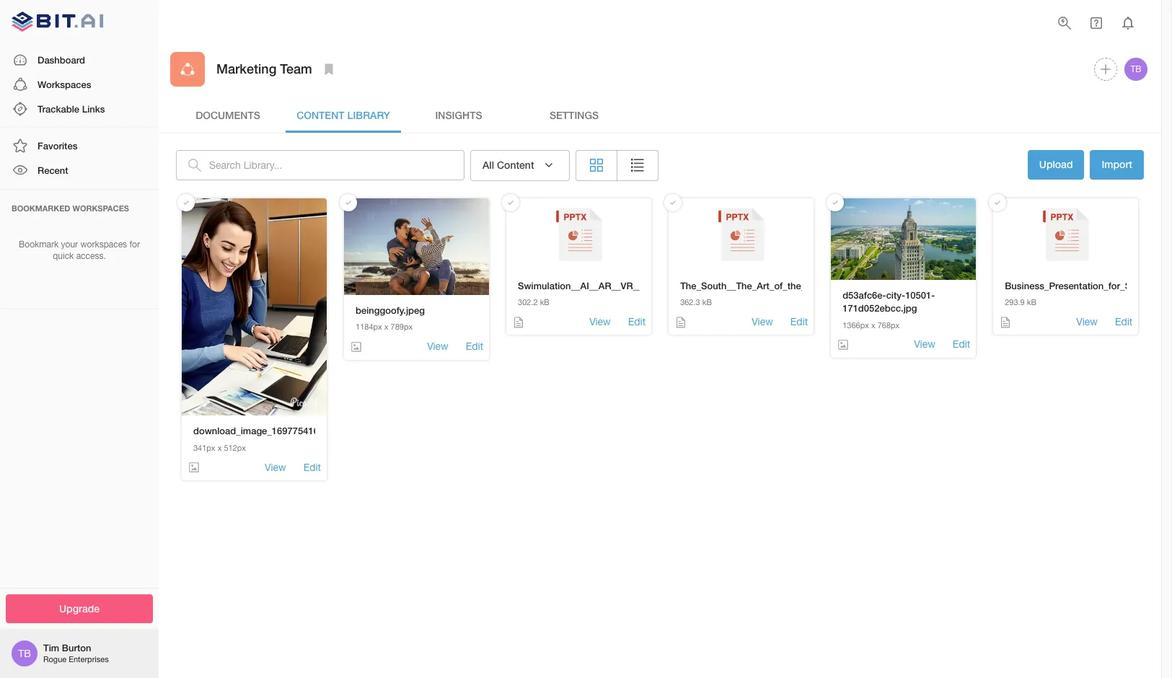 Task type: locate. For each thing, give the bounding box(es) containing it.
1 vertical spatial tb
[[18, 648, 31, 659]]

bookmark
[[19, 239, 59, 249]]

all content button
[[470, 150, 570, 181]]

0 vertical spatial content
[[297, 109, 345, 121]]

edit link for d53afc6e-city-10501- 171d052ebcc.jpg
[[953, 338, 970, 352]]

upload button
[[1028, 150, 1085, 181], [1028, 150, 1085, 179]]

512px
[[224, 444, 246, 452]]

favorites
[[38, 140, 77, 152]]

recent
[[38, 165, 68, 176]]

view for d53afc6e-city-10501- 171d052ebcc.jpg
[[914, 338, 936, 350]]

0 horizontal spatial tb
[[18, 648, 31, 659]]

view link for business_presentation_for_serious_bu
[[1077, 315, 1098, 329]]

content right 'all'
[[497, 159, 534, 171]]

beinggoofy.jpeg
[[356, 304, 425, 316]]

beinggoofy.jpeg image
[[344, 198, 489, 295]]

bookmark image
[[320, 61, 337, 78]]

settings link
[[517, 98, 632, 133]]

302.2
[[518, 298, 538, 307]]

content library
[[297, 109, 390, 121]]

edit
[[628, 316, 646, 327], [791, 316, 808, 327], [1115, 316, 1133, 327], [953, 338, 970, 350], [466, 341, 483, 352], [303, 461, 321, 473]]

marketing team
[[216, 61, 312, 77]]

768px
[[878, 321, 900, 329]]

burton
[[62, 642, 91, 654]]

links
[[82, 103, 105, 115]]

1184px
[[356, 323, 382, 331]]

1 horizontal spatial kb
[[702, 298, 712, 307]]

view
[[590, 316, 611, 327], [752, 316, 773, 327], [1077, 316, 1098, 327], [914, 338, 936, 350], [427, 341, 449, 352], [265, 461, 286, 473]]

all
[[483, 159, 494, 171]]

x left "789px"
[[384, 323, 388, 331]]

view link
[[590, 315, 611, 329], [752, 315, 773, 329], [1077, 315, 1098, 329], [914, 338, 936, 352], [427, 340, 449, 354], [265, 461, 286, 475]]

2 horizontal spatial x
[[871, 321, 876, 329]]

beinggoofy.jpeg 1184px x 789px
[[356, 304, 425, 331]]

1 horizontal spatial x
[[384, 323, 388, 331]]

content down the bookmark image
[[297, 109, 345, 121]]

workspaces
[[73, 203, 129, 212]]

2 horizontal spatial kb
[[1027, 298, 1037, 307]]

171d052ebcc.jpg
[[843, 302, 917, 314]]

view link for d53afc6e-city-10501- 171d052ebcc.jpg
[[914, 338, 936, 352]]

x left 512px
[[218, 444, 222, 452]]

x inside download_image_1697754168778.png 341px x 512px
[[218, 444, 222, 452]]

kb right 302.2
[[540, 298, 550, 307]]

Search Library... search field
[[209, 150, 465, 180]]

city-
[[886, 289, 906, 301]]

kb
[[540, 298, 550, 307], [702, 298, 712, 307], [1027, 298, 1037, 307]]

kb for business_presentation_for_serious_bu
[[1027, 298, 1037, 307]]

1 horizontal spatial tb
[[1131, 64, 1142, 74]]

x inside d53afc6e-city-10501- 171d052ebcc.jpg 1366px x 768px
[[871, 321, 876, 329]]

group
[[575, 150, 658, 181]]

marketing
[[216, 61, 277, 77]]

import
[[1102, 158, 1133, 170]]

2 kb from the left
[[702, 298, 712, 307]]

10501-
[[906, 289, 935, 301]]

kb right 362.3
[[702, 298, 712, 307]]

the_south__the_art_of_the_cypress.pptx 362.3 kb
[[680, 280, 864, 307]]

x
[[871, 321, 876, 329], [384, 323, 388, 331], [218, 444, 222, 452]]

kb inside the_south__the_art_of_the_cypress.pptx 362.3 kb
[[702, 298, 712, 307]]

the_south__the_art_of_the_cypress.pptx
[[680, 280, 864, 291]]

1 vertical spatial content
[[497, 159, 534, 171]]

workspaces button
[[0, 72, 159, 97]]

tab list
[[170, 98, 1150, 133]]

edit for d53afc6e-city-10501- 171d052ebcc.jpg
[[953, 338, 970, 350]]

all content
[[483, 159, 534, 171]]

0 horizontal spatial content
[[297, 109, 345, 121]]

1 horizontal spatial content
[[497, 159, 534, 171]]

x inside beinggoofy.jpeg 1184px x 789px
[[384, 323, 388, 331]]

302.2 kb
[[518, 298, 550, 307]]

trackable links button
[[0, 97, 159, 121]]

edit link for download_image_1697754168778.png
[[303, 461, 321, 475]]

x left 768px
[[871, 321, 876, 329]]

settings
[[550, 109, 599, 121]]

edit link
[[628, 315, 646, 329], [791, 315, 808, 329], [1115, 315, 1133, 329], [953, 338, 970, 352], [466, 340, 483, 354], [303, 461, 321, 475]]

kb right 293.9
[[1027, 298, 1037, 307]]

d53afc6e city 10501 171d052ebcc.jpg image
[[831, 198, 976, 280]]

0 horizontal spatial kb
[[540, 298, 550, 307]]

bookmarked
[[12, 203, 70, 212]]

3 kb from the left
[[1027, 298, 1037, 307]]

content inside button
[[497, 159, 534, 171]]

enterprises
[[69, 655, 109, 664]]

0 vertical spatial tb
[[1131, 64, 1142, 74]]

362.3
[[680, 298, 700, 307]]

tim
[[43, 642, 59, 654]]

tb
[[1131, 64, 1142, 74], [18, 648, 31, 659]]

view for business_presentation_for_serious_bu
[[1077, 316, 1098, 327]]

workspaces
[[38, 78, 91, 90]]

edit link for business_presentation_for_serious_bu
[[1115, 315, 1133, 329]]

1366px
[[843, 321, 869, 329]]

kb inside business_presentation_for_serious_bu 293.9 kb
[[1027, 298, 1037, 307]]

content
[[297, 109, 345, 121], [497, 159, 534, 171]]

0 horizontal spatial x
[[218, 444, 222, 452]]



Task type: describe. For each thing, give the bounding box(es) containing it.
favorites button
[[0, 134, 159, 158]]

tim burton rogue enterprises
[[43, 642, 109, 664]]

download_image_1697754168778.png
[[193, 425, 359, 437]]

team
[[280, 61, 312, 77]]

d53afc6e-
[[843, 289, 886, 301]]

edit for beinggoofy.jpeg
[[466, 341, 483, 352]]

access.
[[76, 251, 106, 261]]

view link for beinggoofy.jpeg
[[427, 340, 449, 354]]

view link for the_south__the_art_of_the_cypress.pptx
[[752, 315, 773, 329]]

documents link
[[170, 98, 286, 133]]

bookmarked workspaces
[[12, 203, 129, 212]]

bookmark your workspaces for quick access.
[[19, 239, 140, 261]]

trackable
[[38, 103, 79, 115]]

your
[[61, 239, 78, 249]]

rogue
[[43, 655, 67, 664]]

upgrade button
[[6, 594, 153, 623]]

view for download_image_1697754168778.png
[[265, 461, 286, 473]]

documents
[[196, 109, 260, 121]]

x for download_image_1697754168778.png
[[218, 444, 222, 452]]

recent button
[[0, 158, 159, 183]]

edit for business_presentation_for_serious_bu
[[1115, 316, 1133, 327]]

789px
[[391, 323, 413, 331]]

edit for the_south__the_art_of_the_cypress.pptx
[[791, 316, 808, 327]]

business_presentation_for_serious_bu 293.9 kb
[[1005, 280, 1172, 307]]

tb inside button
[[1131, 64, 1142, 74]]

dashboard
[[38, 54, 85, 65]]

content library link
[[286, 98, 401, 133]]

insights
[[435, 109, 482, 121]]

download_image_1697754168778.png 341px x 512px
[[193, 425, 359, 452]]

edit link for the_south__the_art_of_the_cypress.pptx
[[791, 315, 808, 329]]

download_image_1697754168778.png image
[[182, 198, 327, 416]]

for
[[129, 239, 140, 249]]

business_presentation_for_serious_bu
[[1005, 280, 1172, 291]]

kb for the_south__the_art_of_the_cypress.pptx
[[702, 298, 712, 307]]

workspaces
[[80, 239, 127, 249]]

insights link
[[401, 98, 517, 133]]

upgrade
[[59, 602, 100, 614]]

library
[[347, 109, 390, 121]]

upload
[[1039, 158, 1073, 170]]

dashboard button
[[0, 47, 159, 72]]

view for the_south__the_art_of_the_cypress.pptx
[[752, 316, 773, 327]]

1 kb from the left
[[540, 298, 550, 307]]

tb button
[[1123, 56, 1150, 83]]

edit link for beinggoofy.jpeg
[[466, 340, 483, 354]]

view for beinggoofy.jpeg
[[427, 341, 449, 352]]

tab list containing documents
[[170, 98, 1150, 133]]

d53afc6e-city-10501- 171d052ebcc.jpg 1366px x 768px
[[843, 289, 935, 329]]

import button
[[1090, 150, 1144, 179]]

293.9
[[1005, 298, 1025, 307]]

quick
[[53, 251, 74, 261]]

edit for download_image_1697754168778.png
[[303, 461, 321, 473]]

x for beinggoofy.jpeg
[[384, 323, 388, 331]]

trackable links
[[38, 103, 105, 115]]

341px
[[193, 444, 215, 452]]

view link for download_image_1697754168778.png
[[265, 461, 286, 475]]



Task type: vqa. For each thing, say whether or not it's contained in the screenshot.


